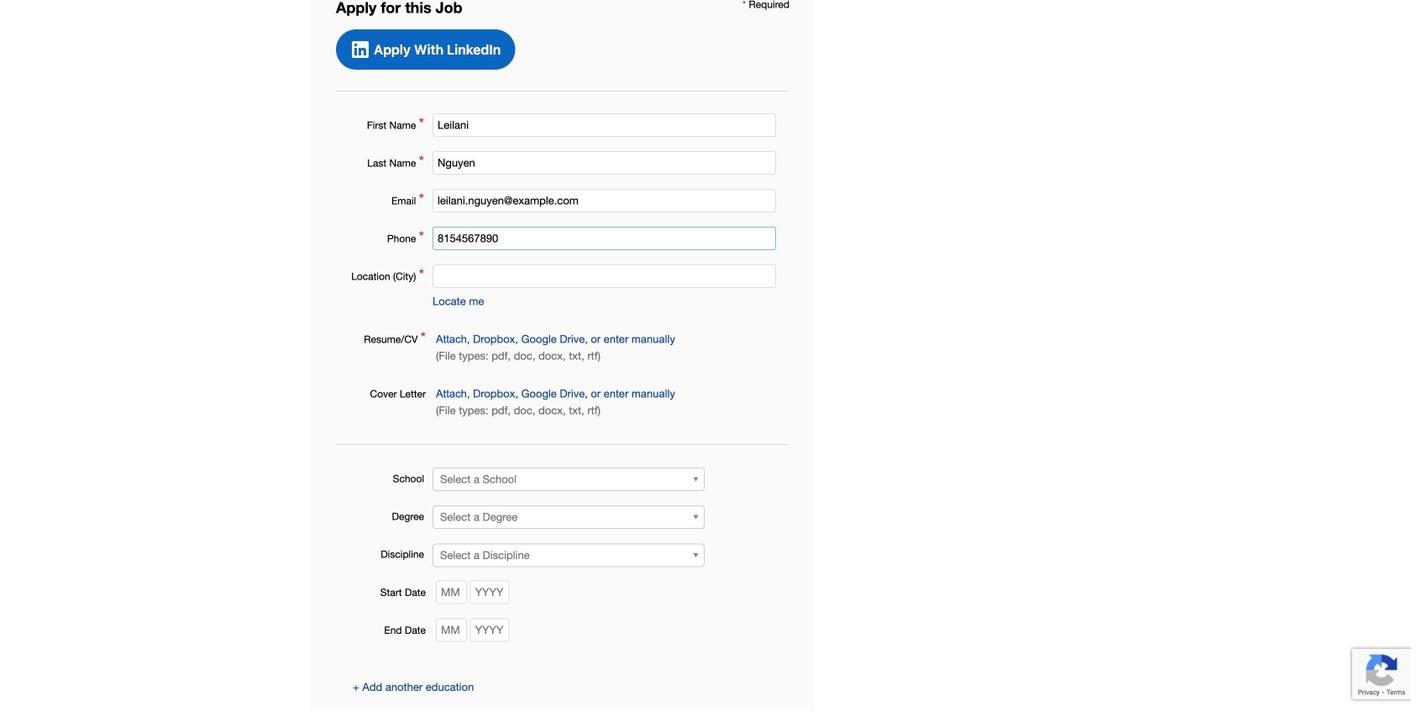 Task type: describe. For each thing, give the bounding box(es) containing it.
Education End Year text field
[[470, 619, 510, 642]]

Education Start Year text field
[[470, 581, 510, 605]]



Task type: locate. For each thing, give the bounding box(es) containing it.
None text field
[[433, 113, 777, 137], [433, 151, 777, 175], [433, 189, 777, 213], [433, 227, 777, 250], [433, 265, 777, 288], [433, 113, 777, 137], [433, 151, 777, 175], [433, 189, 777, 213], [433, 227, 777, 250], [433, 265, 777, 288]]

Education Start Month text field
[[436, 581, 467, 605]]

Education End Month text field
[[436, 619, 467, 642]]



